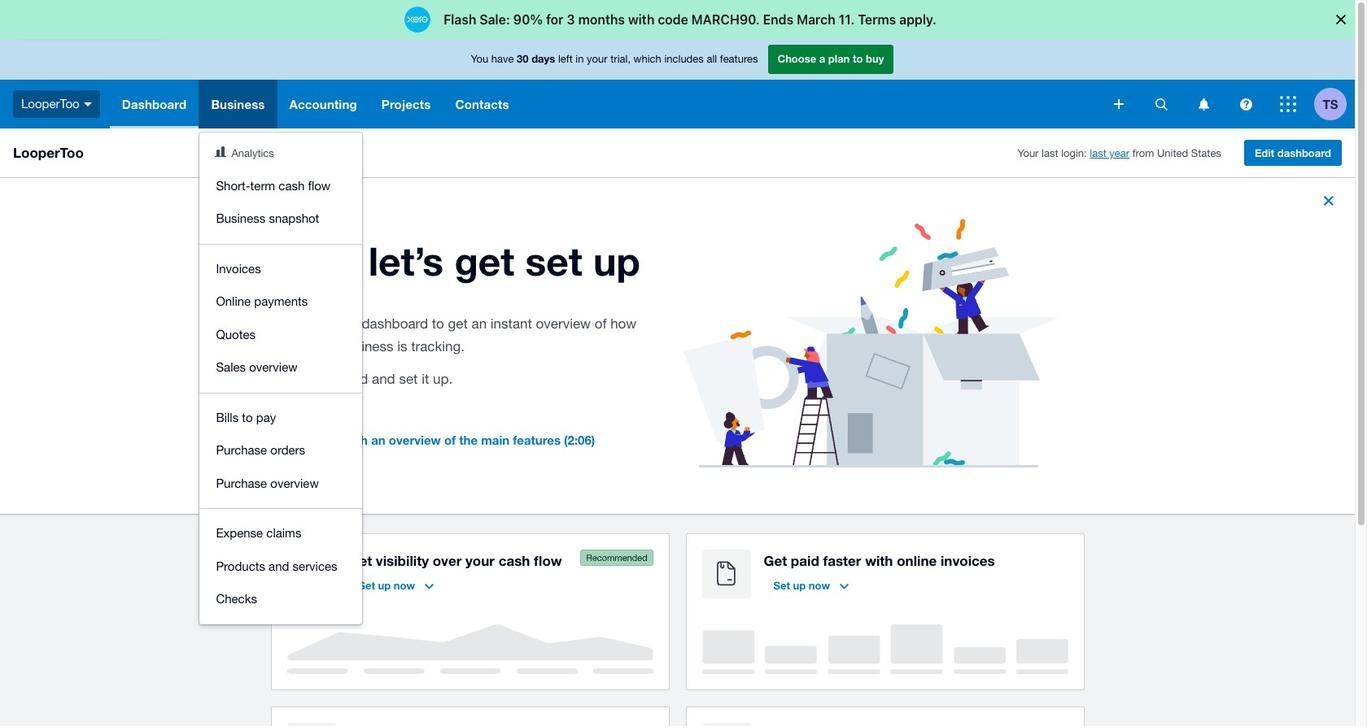 Task type: locate. For each thing, give the bounding box(es) containing it.
1 horizontal spatial last
[[1090, 148, 1107, 160]]

0 horizontal spatial set up now button
[[349, 573, 444, 599]]

0 horizontal spatial cash
[[279, 179, 305, 193]]

svg image
[[1156, 98, 1168, 110], [1199, 98, 1209, 110], [1240, 98, 1252, 110], [1114, 99, 1124, 109], [84, 102, 92, 106]]

business for business
[[211, 97, 265, 112]]

0 vertical spatial of
[[595, 316, 607, 332]]

1 get from the left
[[349, 552, 372, 570]]

let's
[[368, 238, 444, 284]]

expense claims link
[[200, 518, 363, 551]]

last right your
[[1042, 148, 1059, 160]]

to left the pay
[[242, 411, 253, 425]]

business inside dropdown button
[[211, 97, 265, 112]]

an
[[472, 316, 487, 332], [371, 433, 386, 448]]

now for invoices icon
[[809, 579, 830, 592]]

1 vertical spatial your
[[308, 339, 335, 355]]

now
[[394, 579, 415, 592], [809, 579, 830, 592]]

30
[[517, 52, 529, 65]]

set up now down paid
[[774, 579, 830, 592]]

0 vertical spatial features
[[720, 53, 758, 65]]

set up now button down "visibility"
[[349, 573, 444, 599]]

1 horizontal spatial set up now
[[774, 579, 830, 592]]

last
[[1042, 148, 1059, 160], [1090, 148, 1107, 160]]

0 vertical spatial an
[[472, 316, 487, 332]]

to for dashboard
[[432, 316, 444, 332]]

features right main
[[513, 433, 561, 448]]

year
[[1110, 148, 1130, 160]]

banner
[[0, 39, 1355, 625]]

business down short-
[[216, 212, 266, 226]]

0 vertical spatial flow
[[308, 179, 331, 193]]

1 vertical spatial features
[[513, 433, 561, 448]]

dialog
[[0, 0, 1368, 39]]

0 vertical spatial set
[[525, 238, 583, 284]]

go ahead and set it up.
[[308, 371, 453, 388]]

with
[[865, 552, 893, 570]]

recommended icon image
[[580, 550, 653, 566]]

0 horizontal spatial of
[[444, 433, 456, 448]]

set right banking icon
[[359, 579, 375, 592]]

1 vertical spatial set
[[399, 371, 418, 388]]

all
[[707, 53, 717, 65]]

cash right term
[[279, 179, 305, 193]]

get
[[455, 238, 515, 284], [448, 316, 468, 332]]

your right the in
[[587, 53, 608, 65]]

have
[[492, 53, 514, 65]]

set up now button
[[349, 573, 444, 599], [764, 573, 859, 599]]

get up tracking.
[[448, 316, 468, 332]]

0 vertical spatial dashboard
[[1278, 147, 1332, 160]]

0 horizontal spatial up
[[378, 579, 391, 592]]

0 vertical spatial to
[[853, 52, 863, 65]]

cash
[[279, 179, 305, 193], [499, 552, 530, 570]]

of left how
[[595, 316, 607, 332]]

and
[[372, 371, 395, 388], [269, 560, 289, 574]]

set right invoices icon
[[774, 579, 790, 592]]

business snapshot link
[[200, 203, 363, 236]]

set for get
[[525, 238, 583, 284]]

2 purchase from the top
[[216, 477, 267, 490]]

set up now button for banking icon
[[349, 573, 444, 599]]

up for the invoices preview bar graph image
[[793, 579, 806, 592]]

invoices preview bar graph image
[[702, 625, 1068, 675]]

sales overview
[[216, 361, 298, 374]]

0 horizontal spatial set up now
[[359, 579, 415, 592]]

get inside use this dashboard to get an instant overview of how your business is tracking.
[[448, 316, 468, 332]]

states
[[1192, 148, 1222, 160]]

up down "visibility"
[[378, 579, 391, 592]]

0 horizontal spatial flow
[[308, 179, 331, 193]]

1 set up now from the left
[[359, 579, 415, 592]]

dashboard right edit
[[1278, 147, 1332, 160]]

up up how
[[594, 238, 641, 284]]

1 horizontal spatial your
[[466, 552, 495, 570]]

get
[[349, 552, 372, 570], [764, 552, 787, 570]]

online
[[897, 552, 937, 570]]

group
[[200, 133, 363, 625]]

of
[[595, 316, 607, 332], [444, 433, 456, 448]]

0 horizontal spatial get
[[349, 552, 372, 570]]

2 horizontal spatial your
[[587, 53, 608, 65]]

1 horizontal spatial an
[[472, 316, 487, 332]]

invoices link
[[200, 253, 363, 286]]

0 horizontal spatial now
[[394, 579, 415, 592]]

set up now for banking icon
[[359, 579, 415, 592]]

1 horizontal spatial dashboard
[[1278, 147, 1332, 160]]

1 horizontal spatial features
[[720, 53, 758, 65]]

sales overview link
[[200, 352, 363, 385]]

in
[[576, 53, 584, 65]]

to up tracking.
[[432, 316, 444, 332]]

choose
[[778, 52, 817, 65]]

0 horizontal spatial set
[[359, 579, 375, 592]]

dashboard up is
[[362, 316, 428, 332]]

analytics
[[232, 147, 274, 160]]

main
[[481, 433, 510, 448]]

last left "year"
[[1090, 148, 1107, 160]]

0 vertical spatial business
[[211, 97, 265, 112]]

sales
[[216, 361, 246, 374]]

up down paid
[[793, 579, 806, 592]]

now for banking icon
[[394, 579, 415, 592]]

list box containing short-term cash flow
[[200, 133, 363, 625]]

checks link
[[200, 584, 363, 617]]

edit dashboard button
[[1245, 140, 1342, 166]]

1 horizontal spatial cash
[[499, 552, 530, 570]]

1 horizontal spatial now
[[809, 579, 830, 592]]

set
[[359, 579, 375, 592], [774, 579, 790, 592]]

set
[[525, 238, 583, 284], [399, 371, 418, 388]]

list box
[[200, 133, 363, 625]]

set up now
[[359, 579, 415, 592], [774, 579, 830, 592]]

1 vertical spatial loopertoo
[[13, 144, 84, 161]]

2 horizontal spatial to
[[853, 52, 863, 65]]

2 horizontal spatial up
[[793, 579, 806, 592]]

1 vertical spatial and
[[269, 560, 289, 574]]

bills
[[216, 411, 239, 425]]

cash right over
[[499, 552, 530, 570]]

an inside use this dashboard to get an instant overview of how your business is tracking.
[[472, 316, 487, 332]]

projects
[[382, 97, 431, 112]]

1 vertical spatial get
[[448, 316, 468, 332]]

to inside use this dashboard to get an instant overview of how your business is tracking.
[[432, 316, 444, 332]]

get left paid
[[764, 552, 787, 570]]

1 vertical spatial to
[[432, 316, 444, 332]]

1 vertical spatial purchase
[[216, 477, 267, 490]]

0 horizontal spatial and
[[269, 560, 289, 574]]

your
[[587, 53, 608, 65], [308, 339, 335, 355], [466, 552, 495, 570]]

set up instant
[[525, 238, 583, 284]]

of left the
[[444, 433, 456, 448]]

contacts
[[455, 97, 509, 112]]

overview left the
[[389, 433, 441, 448]]

purchase down bills to pay
[[216, 444, 267, 458]]

1 vertical spatial of
[[444, 433, 456, 448]]

get left "visibility"
[[349, 552, 372, 570]]

1 purchase from the top
[[216, 444, 267, 458]]

to left buy
[[853, 52, 863, 65]]

svg image inside loopertoo "popup button"
[[84, 102, 92, 106]]

1 vertical spatial business
[[216, 212, 266, 226]]

now down "visibility"
[[394, 579, 415, 592]]

purchase orders link
[[200, 435, 363, 468]]

now down paid
[[809, 579, 830, 592]]

header chart image
[[215, 147, 227, 157]]

to
[[853, 52, 863, 65], [432, 316, 444, 332], [242, 411, 253, 425]]

0 vertical spatial your
[[587, 53, 608, 65]]

list box inside banner
[[200, 133, 363, 625]]

0 vertical spatial loopertoo
[[21, 97, 80, 111]]

set left it
[[399, 371, 418, 388]]

accounting
[[289, 97, 357, 112]]

0 horizontal spatial your
[[308, 339, 335, 355]]

1 set from the left
[[359, 579, 375, 592]]

use
[[308, 316, 332, 332]]

svg image left dashboard
[[84, 102, 92, 106]]

products
[[216, 560, 265, 574]]

2 last from the left
[[1090, 148, 1107, 160]]

0 horizontal spatial set
[[399, 371, 418, 388]]

business inside "link"
[[216, 212, 266, 226]]

of inside use this dashboard to get an instant overview of how your business is tracking.
[[595, 316, 607, 332]]

set up now button down paid
[[764, 573, 859, 599]]

0 vertical spatial get
[[455, 238, 515, 284]]

1 horizontal spatial get
[[764, 552, 787, 570]]

edit
[[1255, 147, 1275, 160]]

group inside banner
[[200, 133, 363, 625]]

includes
[[665, 53, 704, 65]]

1 horizontal spatial set
[[525, 238, 583, 284]]

over
[[433, 552, 462, 570]]

svg image
[[1281, 96, 1297, 112]]

login:
[[1062, 148, 1087, 160]]

group containing short-term cash flow
[[200, 133, 363, 625]]

set up now for invoices icon
[[774, 579, 830, 592]]

get up instant
[[455, 238, 515, 284]]

flow up snapshot
[[308, 179, 331, 193]]

loopertoo
[[21, 97, 80, 111], [13, 144, 84, 161]]

2 set up now from the left
[[774, 579, 830, 592]]

edit dashboard
[[1255, 147, 1332, 160]]

2 now from the left
[[809, 579, 830, 592]]

is
[[397, 339, 407, 355]]

2 set from the left
[[774, 579, 790, 592]]

1 vertical spatial cash
[[499, 552, 530, 570]]

plan
[[829, 52, 850, 65]]

and down expense claims 'link'
[[269, 560, 289, 574]]

your right over
[[466, 552, 495, 570]]

overview
[[536, 316, 591, 332], [249, 361, 298, 374], [389, 433, 441, 448], [271, 477, 319, 490]]

your last login: last year from united states
[[1018, 148, 1222, 160]]

0 horizontal spatial last
[[1042, 148, 1059, 160]]

your
[[1018, 148, 1039, 160]]

overview right instant
[[536, 316, 591, 332]]

choose a plan to buy
[[778, 52, 884, 65]]

ahead
[[330, 371, 368, 388]]

2 vertical spatial your
[[466, 552, 495, 570]]

flow
[[308, 179, 331, 193], [534, 552, 562, 570]]

flow left recommended icon on the bottom left
[[534, 552, 562, 570]]

and right ahead
[[372, 371, 395, 388]]

1 horizontal spatial of
[[595, 316, 607, 332]]

1 vertical spatial dashboard
[[362, 316, 428, 332]]

1 horizontal spatial flow
[[534, 552, 562, 570]]

business up header chart icon at left
[[211, 97, 265, 112]]

your inside you have 30 days left in your trial, which includes all features
[[587, 53, 608, 65]]

features right all
[[720, 53, 758, 65]]

tracking.
[[411, 339, 465, 355]]

set up now down "visibility"
[[359, 579, 415, 592]]

trial,
[[611, 53, 631, 65]]

svg image up your last login: last year from united states at right
[[1114, 99, 1124, 109]]

0 horizontal spatial an
[[371, 433, 386, 448]]

svg image left svg icon
[[1240, 98, 1252, 110]]

svg image up states
[[1199, 98, 1209, 110]]

snapshot
[[269, 212, 319, 226]]

0 vertical spatial cash
[[279, 179, 305, 193]]

1 horizontal spatial set up now button
[[764, 573, 859, 599]]

2 vertical spatial to
[[242, 411, 253, 425]]

an left instant
[[472, 316, 487, 332]]

your down use
[[308, 339, 335, 355]]

1 vertical spatial an
[[371, 433, 386, 448]]

0 vertical spatial purchase
[[216, 444, 267, 458]]

online payments
[[216, 295, 308, 309]]

1 now from the left
[[394, 579, 415, 592]]

2 set up now button from the left
[[764, 573, 859, 599]]

1 set up now button from the left
[[349, 573, 444, 599]]

purchase down purchase orders
[[216, 477, 267, 490]]

2 get from the left
[[764, 552, 787, 570]]

0 horizontal spatial dashboard
[[362, 316, 428, 332]]

1 horizontal spatial and
[[372, 371, 395, 388]]

1 horizontal spatial to
[[432, 316, 444, 332]]

1 horizontal spatial set
[[774, 579, 790, 592]]

an right watch
[[371, 433, 386, 448]]



Task type: vqa. For each thing, say whether or not it's contained in the screenshot.
Go
yes



Task type: describe. For each thing, give the bounding box(es) containing it.
purchase for purchase orders
[[216, 444, 267, 458]]

visibility
[[376, 552, 429, 570]]

banner containing ts
[[0, 39, 1355, 625]]

get visibility over your cash flow
[[349, 552, 562, 570]]

the
[[459, 433, 478, 448]]

quotes
[[216, 328, 256, 342]]

faster
[[823, 552, 862, 570]]

bills to pay
[[216, 411, 276, 425]]

a
[[820, 52, 826, 65]]

services
[[293, 560, 338, 574]]

business
[[339, 339, 394, 355]]

hi, let's get set up
[[308, 238, 641, 284]]

and inside group
[[269, 560, 289, 574]]

loopertoo inside "popup button"
[[21, 97, 80, 111]]

products and services link
[[200, 551, 363, 584]]

get for get paid faster with online invoices
[[764, 552, 787, 570]]

to for plan
[[853, 52, 863, 65]]

set for and
[[399, 371, 418, 388]]

close image
[[1316, 188, 1342, 214]]

overview down "orders"
[[271, 477, 319, 490]]

left
[[558, 53, 573, 65]]

invoices
[[216, 262, 261, 276]]

dashboard inside use this dashboard to get an instant overview of how your business is tracking.
[[362, 316, 428, 332]]

instant
[[491, 316, 532, 332]]

use this dashboard to get an instant overview of how your business is tracking.
[[308, 316, 637, 355]]

set for banking icon
[[359, 579, 375, 592]]

get for get visibility over your cash flow
[[349, 552, 372, 570]]

go
[[308, 371, 326, 388]]

get paid faster with online invoices
[[764, 552, 995, 570]]

purchase orders
[[216, 444, 305, 458]]

orders
[[271, 444, 305, 458]]

flow inside banner
[[308, 179, 331, 193]]

pay
[[256, 411, 276, 425]]

purchase overview
[[216, 477, 319, 490]]

1 vertical spatial flow
[[534, 552, 562, 570]]

banking icon image
[[287, 550, 336, 599]]

you
[[471, 53, 489, 65]]

cash inside group
[[279, 179, 305, 193]]

dashboard link
[[110, 80, 199, 129]]

expense
[[216, 527, 263, 541]]

banking preview line graph image
[[287, 625, 653, 675]]

ts button
[[1315, 80, 1355, 129]]

short-
[[216, 179, 250, 193]]

invoices
[[941, 552, 995, 570]]

purchase for purchase overview
[[216, 477, 267, 490]]

paid
[[791, 552, 820, 570]]

business button
[[199, 80, 277, 129]]

set up now button for invoices icon
[[764, 573, 859, 599]]

set for invoices icon
[[774, 579, 790, 592]]

from
[[1133, 148, 1155, 160]]

products and services
[[216, 560, 338, 574]]

buy
[[866, 52, 884, 65]]

0 horizontal spatial to
[[242, 411, 253, 425]]

quotes link
[[200, 319, 363, 352]]

expense claims
[[216, 527, 302, 541]]

overview inside use this dashboard to get an instant overview of how your business is tracking.
[[536, 316, 591, 332]]

dashboard
[[122, 97, 187, 112]]

0 horizontal spatial features
[[513, 433, 561, 448]]

loopertoo button
[[0, 80, 110, 129]]

your inside use this dashboard to get an instant overview of how your business is tracking.
[[308, 339, 335, 355]]

business snapshot
[[216, 212, 319, 226]]

bills to pay link
[[200, 402, 363, 435]]

term
[[250, 179, 275, 193]]

this
[[336, 316, 358, 332]]

contacts button
[[443, 80, 522, 129]]

you have 30 days left in your trial, which includes all features
[[471, 52, 758, 65]]

1 last from the left
[[1042, 148, 1059, 160]]

watch an overview of the main features (2:06)
[[331, 433, 595, 448]]

days
[[532, 52, 555, 65]]

business for business snapshot
[[216, 212, 266, 226]]

dashboard inside button
[[1278, 147, 1332, 160]]

up.
[[433, 371, 453, 388]]

short-term cash flow
[[216, 179, 331, 193]]

watch
[[331, 433, 368, 448]]

(2:06)
[[564, 433, 595, 448]]

up for banking preview line graph image
[[378, 579, 391, 592]]

watch an overview of the main features (2:06) button
[[331, 433, 595, 448]]

purchase overview link
[[200, 468, 363, 501]]

overview down quotes link
[[249, 361, 298, 374]]

which
[[634, 53, 662, 65]]

accounting button
[[277, 80, 369, 129]]

1 horizontal spatial up
[[594, 238, 641, 284]]

payments
[[254, 295, 308, 309]]

svg image up the united on the right
[[1156, 98, 1168, 110]]

0 vertical spatial and
[[372, 371, 395, 388]]

projects button
[[369, 80, 443, 129]]

hi,
[[308, 238, 358, 284]]

it
[[422, 371, 429, 388]]

last year button
[[1090, 148, 1130, 160]]

how
[[611, 316, 637, 332]]

checks
[[216, 593, 257, 606]]

short-term cash flow link
[[200, 170, 363, 203]]

features inside you have 30 days left in your trial, which includes all features
[[720, 53, 758, 65]]

online
[[216, 295, 251, 309]]

invoices icon image
[[702, 550, 751, 599]]

united
[[1158, 148, 1189, 160]]



